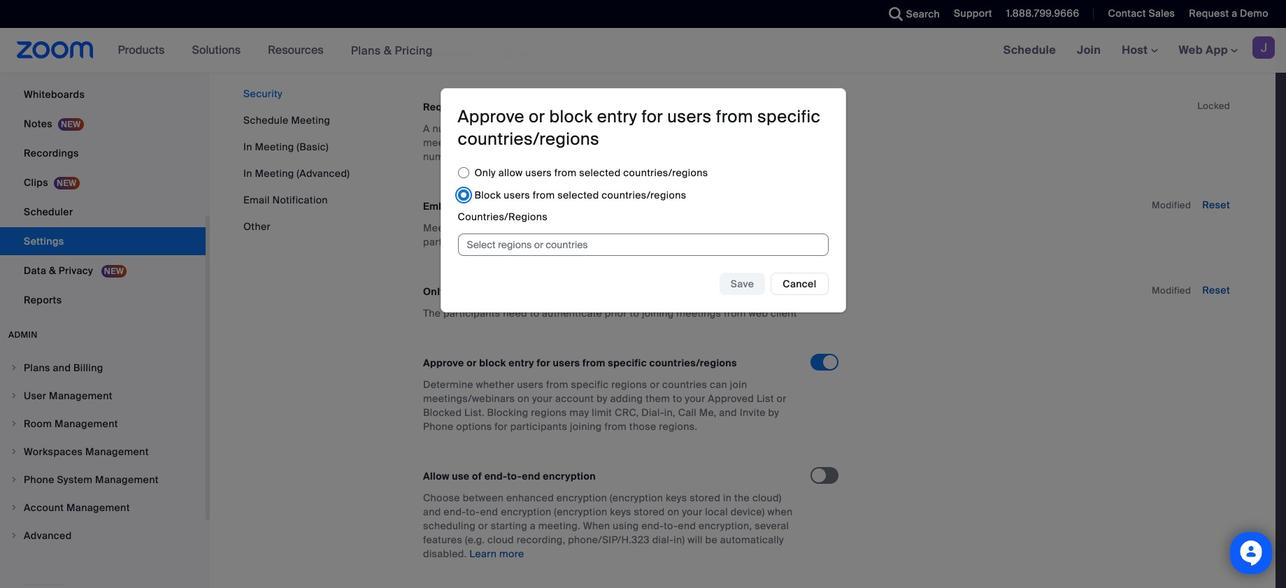 Task type: vqa. For each thing, say whether or not it's contained in the screenshot.
the join in the Meeting passcode will be encrypted and included in the invite link to allow participants to join with just one click without having to enter the passcode.
yes



Task type: describe. For each thing, give the bounding box(es) containing it.
notes
[[24, 118, 52, 130]]

to right prior
[[630, 307, 640, 320]]

has
[[465, 137, 483, 149]]

0 horizontal spatial entry
[[509, 357, 535, 370]]

features
[[423, 534, 463, 547]]

dial-
[[653, 534, 674, 547]]

reset for the participants need to authenticate prior to joining meetings from web client
[[1203, 284, 1231, 297]]

or up them
[[650, 379, 660, 391]]

by up the an
[[628, 101, 640, 113]]

link inside meeting passcode will be encrypted and included in the invite link to allow participants to join with just one click without having to enter the passcode.
[[720, 222, 737, 235]]

phone/sip/h.323
[[568, 534, 650, 547]]

may
[[570, 407, 590, 419]]

1 vertical spatial the
[[714, 236, 729, 249]]

invite inside meeting passcode will be encrypted and included in the invite link to allow participants to join with just one click without having to enter the passcode.
[[692, 222, 718, 235]]

0 horizontal spatial end
[[480, 506, 499, 519]]

the for stored
[[735, 492, 750, 505]]

whiteboards link
[[0, 80, 206, 108]]

join up included
[[637, 200, 655, 213]]

users up countries/regions
[[504, 189, 530, 202]]

notification
[[272, 194, 328, 206]]

contact sales link up the meetings navigation
[[1109, 7, 1176, 20]]

your left the "account"
[[532, 393, 553, 405]]

in for one-
[[663, 222, 671, 235]]

one-
[[588, 200, 611, 213]]

protected.
[[550, 18, 599, 30]]

0 vertical spatial regions
[[612, 379, 648, 391]]

schedule for schedule
[[1004, 43, 1057, 57]]

will down require passcode for participants joining by phone
[[524, 123, 539, 135]]

1.888.799.9666 button up join
[[996, 0, 1084, 28]]

product information navigation
[[107, 28, 444, 73]]

Select regions or countries,Select regions or countries text field
[[467, 234, 807, 255]]

version
[[465, 151, 500, 163]]

specific inside approve or block entry for users from specific countries/regions
[[758, 106, 821, 127]]

will inside meeting passcode will be encrypted and included in the invite link to allow participants to join with just one click without having to enter the passcode.
[[515, 222, 530, 235]]

1 vertical spatial regions
[[531, 407, 567, 419]]

a right passcode,
[[762, 137, 768, 149]]

systems
[[423, 18, 463, 30]]

passcode for will
[[465, 222, 512, 235]]

options
[[456, 421, 492, 433]]

specific inside determine whether users from specific regions or countries can join meetings/webinars on your account by adding them to your approved list or blocked list. blocking regions may limit crc, dial-in, call me, and invite by phone options for participants joining from those regions.
[[571, 379, 609, 391]]

2 vertical spatial end
[[678, 520, 696, 533]]

enhanced
[[507, 492, 554, 505]]

for inside 'a numeric passcode will be required for participants joining by phone if your meeting has a passcode. for meeting with an alphanumeric passcode, a numeric version will be generated.'
[[600, 123, 613, 135]]

be inside the all personal meeting id (pmi) meetings that users can join via client, or room systems will be passcode-protected.
[[483, 18, 496, 30]]

users inside determine whether users from specific regions or countries can join meetings/webinars on your account by adding them to your approved list or blocked list. blocking regions may limit crc, dial-in, call me, and invite by phone options for participants joining from those regions.
[[517, 379, 544, 391]]

will inside the all personal meeting id (pmi) meetings that users can join via client, or room systems will be passcode-protected.
[[466, 18, 481, 30]]

only for only allow users from selected countries/regions
[[475, 167, 496, 179]]

for inside approve or block entry for users from specific countries/regions
[[642, 106, 664, 127]]

countries/regions up countries
[[650, 357, 737, 370]]

phone inside 'a numeric passcode will be required for participants joining by phone if your meeting has a passcode. for meeting with an alphanumeric passcode, a numeric version will be generated.'
[[723, 123, 753, 135]]

starting
[[491, 520, 528, 533]]

room
[[762, 4, 787, 16]]

list
[[757, 393, 774, 405]]

participants down authenticated
[[444, 307, 501, 320]]

in meeting (basic)
[[244, 141, 329, 153]]

only allow users from selected countries/regions
[[475, 167, 708, 179]]

or inside "choose between enhanced encryption (encryption keys stored in the cloud) and end-to-end encryption (encryption keys stored on your local device) when scheduling or starting a meeting. when using end-to-end encryption, several features (e.g. cloud recording, phone/sip/h.323 dial-in) will be automatically disabled."
[[479, 520, 488, 533]]

use
[[452, 470, 470, 483]]

device)
[[731, 506, 765, 519]]

of
[[472, 470, 482, 483]]

in)
[[674, 534, 685, 547]]

2 horizontal spatial to-
[[664, 520, 678, 533]]

1 vertical spatial approve or block entry for users from specific countries/regions
[[423, 357, 737, 370]]

a right has
[[485, 137, 491, 149]]

client,
[[718, 4, 747, 16]]

contact sales link up join
[[1098, 0, 1179, 28]]

passcode for for
[[464, 101, 512, 113]]

blocking
[[487, 407, 529, 419]]

2 horizontal spatial end-
[[642, 520, 664, 533]]

web
[[749, 307, 769, 320]]

joining inside 'a numeric passcode will be required for participants joining by phone if your meeting has a passcode. for meeting with an alphanumeric passcode, a numeric version will be generated.'
[[675, 123, 707, 135]]

contact sales
[[1109, 7, 1176, 20]]

meeting inside meeting passcode will be encrypted and included in the invite link to allow participants to join with just one click without having to enter the passcode.
[[423, 222, 463, 235]]

1 vertical spatial encryption
[[557, 492, 608, 505]]

via
[[702, 4, 715, 16]]

allow inside meeting passcode will be encrypted and included in the invite link to allow participants to join with just one click without having to enter the passcode.
[[751, 222, 776, 235]]

with inside 'a numeric passcode will be required for participants joining by phone if your meeting has a passcode. for meeting with an alphanumeric passcode, a numeric version will be generated.'
[[606, 137, 625, 149]]

participants inside determine whether users from specific regions or countries can join meetings/webinars on your account by adding them to your approved list or blocked list. blocking regions may limit crc, dial-in, call me, and invite by phone options for participants joining from those regions.
[[511, 421, 568, 433]]

0 vertical spatial phone
[[642, 101, 673, 113]]

0 horizontal spatial client
[[688, 286, 716, 298]]

several
[[755, 520, 789, 533]]

join inside the all personal meeting id (pmi) meetings that users can join via client, or room systems will be passcode-protected.
[[682, 4, 699, 16]]

adding
[[610, 393, 643, 405]]

cancel
[[783, 277, 817, 290]]

join
[[1078, 43, 1102, 57]]

disabled.
[[423, 548, 467, 561]]

only authenticated users can join meetings from web client
[[423, 286, 716, 298]]

joining down web
[[642, 307, 674, 320]]

choose between enhanced encryption (encryption keys stored in the cloud) and end-to-end encryption (encryption keys stored on your local device) when scheduling or starting a meeting. when using end-to-end encryption, several features (e.g. cloud recording, phone/sip/h.323 dial-in) will be automatically disabled.
[[423, 492, 793, 561]]

0 horizontal spatial in
[[511, 200, 520, 213]]

more
[[500, 548, 524, 561]]

join up authenticate
[[570, 286, 588, 298]]

0 vertical spatial numeric
[[433, 123, 472, 135]]

participants inside meeting passcode will be encrypted and included in the invite link to allow participants to join with just one click without having to enter the passcode.
[[423, 236, 480, 249]]

from inside approve or block entry for users from specific countries/regions
[[716, 106, 754, 127]]

0 vertical spatial selected
[[580, 167, 621, 179]]

whiteboards
[[24, 88, 85, 101]]

0 horizontal spatial to-
[[466, 506, 480, 519]]

users down generated.
[[526, 167, 552, 179]]

a numeric passcode will be required for participants joining by phone if your meeting has a passcode. for meeting with an alphanumeric passcode, a numeric version will be generated.
[[423, 123, 785, 163]]

1 vertical spatial selected
[[558, 189, 599, 202]]

web
[[665, 286, 686, 298]]

0 vertical spatial encryption
[[543, 470, 596, 483]]

allow use of end-to-end encryption
[[423, 470, 596, 483]]

request a demo
[[1190, 7, 1269, 20]]

other link
[[244, 220, 271, 233]]

1 vertical spatial stored
[[634, 506, 665, 519]]

data & privacy
[[24, 265, 96, 277]]

passcode for in
[[460, 200, 508, 213]]

in for in meeting (advanced)
[[244, 167, 252, 180]]

be up for
[[542, 123, 554, 135]]

for down the show
[[515, 101, 528, 113]]

when
[[768, 506, 793, 519]]

will right version
[[502, 151, 517, 163]]

users inside the all personal meeting id (pmi) meetings that users can join via client, or room systems will be passcode-protected.
[[633, 4, 659, 16]]

meeting for schedule meeting
[[291, 114, 330, 127]]

learn
[[470, 548, 497, 561]]

countries/regions inside approve or block entry for users from specific countries/regions
[[458, 128, 600, 150]]

to right "need"
[[530, 307, 540, 320]]

meeting for in meeting (basic)
[[255, 141, 294, 153]]

to left enter
[[674, 236, 683, 249]]

0 horizontal spatial link
[[552, 200, 569, 213]]

be inside "choose between enhanced encryption (encryption keys stored in the cloud) and end-to-end encryption (encryption keys stored on your local device) when scheduling or starting a meeting. when using end-to-end encryption, several features (e.g. cloud recording, phone/sip/h.323 dial-in) will be automatically disabled."
[[706, 534, 718, 547]]

your inside "choose between enhanced encryption (encryption keys stored in the cloud) and end-to-end encryption (encryption keys stored on your local device) when scheduling or starting a meeting. when using end-to-end encryption, several features (e.g. cloud recording, phone/sip/h.323 dial-in) will be automatically disabled."
[[682, 506, 703, 519]]

0 vertical spatial end-
[[485, 470, 507, 483]]

meeting for in meeting (advanced)
[[255, 167, 294, 180]]

countries/regions up included
[[602, 189, 687, 202]]

1 horizontal spatial stored
[[690, 492, 721, 505]]

meetings navigation
[[993, 28, 1287, 73]]

meeting.
[[539, 520, 581, 533]]

me,
[[700, 407, 717, 419]]

(pmi)
[[537, 4, 561, 16]]

1 vertical spatial end-
[[444, 506, 466, 519]]

notes link
[[0, 110, 206, 138]]

show button
[[504, 48, 530, 60]]

crc,
[[615, 407, 639, 419]]

1 vertical spatial specific
[[608, 357, 647, 370]]

regions.
[[659, 421, 698, 433]]

save button
[[720, 273, 766, 295]]

be inside meeting passcode will be encrypted and included in the invite link to allow participants to join with just one click without having to enter the passcode.
[[533, 222, 545, 235]]

limit
[[592, 407, 613, 419]]

the participants need to authenticate prior to joining meetings from web client
[[423, 307, 798, 320]]

modified for meeting passcode will be encrypted and included in the invite link to allow participants to join with just one click without having to enter the passcode.
[[1153, 200, 1192, 211]]

passcode:
[[423, 47, 473, 60]]

passcode-
[[498, 18, 550, 30]]

schedule meeting
[[244, 114, 330, 127]]

reset button for the participants need to authenticate prior to joining meetings from web client
[[1203, 284, 1231, 297]]

1.888.799.9666
[[1007, 7, 1080, 20]]

and inside determine whether users from specific regions or countries can join meetings/webinars on your account by adding them to your approved list or blocked list. blocking regions may limit crc, dial-in, call me, and invite by phone options for participants joining from those regions.
[[720, 407, 738, 419]]

enter
[[686, 236, 711, 249]]

on inside "choose between enhanced encryption (encryption keys stored in the cloud) and end-to-end encryption (encryption keys stored on your local device) when scheduling or starting a meeting. when using end-to-end encryption, several features (e.g. cloud recording, phone/sip/h.323 dial-in) will be automatically disabled."
[[668, 506, 680, 519]]

them
[[646, 393, 671, 405]]

encryption,
[[699, 520, 753, 533]]

authenticate
[[542, 307, 603, 320]]

if
[[756, 123, 762, 135]]

1 vertical spatial keys
[[610, 506, 632, 519]]

clips link
[[0, 169, 206, 197]]

list.
[[465, 407, 485, 419]]

devices
[[69, 59, 107, 71]]

by down list
[[769, 407, 780, 419]]

an
[[628, 137, 640, 149]]

by up limit
[[597, 393, 608, 405]]

1 vertical spatial numeric
[[423, 151, 462, 163]]

1 horizontal spatial (encryption
[[610, 492, 664, 505]]

dial-
[[642, 407, 665, 419]]

to up save
[[739, 222, 749, 235]]

0 vertical spatial click
[[611, 200, 634, 213]]

meeting inside the all personal meeting id (pmi) meetings that users can join via client, or room systems will be passcode-protected.
[[482, 4, 522, 16]]

those
[[630, 421, 657, 433]]

0 vertical spatial end
[[522, 470, 541, 483]]

show
[[504, 48, 530, 60]]

joining inside determine whether users from specific regions or countries can join meetings/webinars on your account by adding them to your approved list or blocked list. blocking regions may limit crc, dial-in, call me, and invite by phone options for participants joining from those regions.
[[570, 421, 602, 433]]

(advanced)
[[297, 167, 350, 180]]

email
[[244, 194, 270, 206]]

scheduler
[[24, 206, 73, 218]]

approve or block entry for users from specific countries/regions dialog
[[441, 88, 846, 312]]

plans & pricing
[[351, 43, 433, 58]]

without
[[602, 236, 637, 249]]

other
[[244, 220, 271, 233]]

countries
[[663, 379, 708, 391]]

passcode. inside meeting passcode will be encrypted and included in the invite link to allow participants to join with just one click without having to enter the passcode.
[[732, 236, 781, 249]]

reset button for meeting passcode will be encrypted and included in the invite link to allow participants to join with just one click without having to enter the passcode.
[[1203, 199, 1231, 211]]

email notification
[[244, 194, 328, 206]]



Task type: locate. For each thing, give the bounding box(es) containing it.
security
[[244, 87, 283, 100]]

by up passcode,
[[709, 123, 720, 135]]

join link
[[1067, 28, 1112, 73]]

join down countries/regions
[[495, 236, 512, 249]]

required
[[557, 123, 597, 135]]

keys
[[666, 492, 687, 505], [610, 506, 632, 519]]

2 vertical spatial in
[[724, 492, 732, 505]]

1 horizontal spatial block
[[550, 106, 593, 127]]

in for encryption
[[724, 492, 732, 505]]

0 vertical spatial can
[[662, 4, 679, 16]]

for inside determine whether users from specific regions or countries can join meetings/webinars on your account by adding them to your approved list or blocked list. blocking regions may limit crc, dial-in, call me, and invite by phone options for participants joining from those regions.
[[495, 421, 508, 433]]

end
[[522, 470, 541, 483], [480, 506, 499, 519], [678, 520, 696, 533]]

0 horizontal spatial end-
[[444, 506, 466, 519]]

participants up the an
[[615, 123, 672, 135]]

client right web
[[688, 286, 716, 298]]

on
[[518, 393, 530, 405], [668, 506, 680, 519]]

0 vertical spatial link
[[552, 200, 569, 213]]

menu bar
[[244, 87, 350, 234]]

entry up whether
[[509, 357, 535, 370]]

1 vertical spatial link
[[720, 222, 737, 235]]

1 vertical spatial block
[[480, 357, 506, 370]]

meetings up prior
[[591, 286, 637, 298]]

option group
[[458, 162, 829, 207]]

can up the approved on the right bottom of page
[[710, 379, 728, 391]]

admin menu menu
[[0, 355, 206, 551]]

(encryption
[[610, 492, 664, 505], [554, 506, 608, 519]]

for left one-
[[572, 200, 586, 213]]

2 vertical spatial the
[[735, 492, 750, 505]]

be
[[483, 18, 496, 30], [542, 123, 554, 135], [520, 151, 532, 163], [533, 222, 545, 235], [706, 534, 718, 547]]

banner
[[0, 28, 1287, 73]]

0 vertical spatial keys
[[666, 492, 687, 505]]

admin
[[8, 330, 38, 341]]

the inside "choose between enhanced encryption (encryption keys stored in the cloud) and end-to-end encryption (encryption keys stored on your local device) when scheduling or starting a meeting. when using end-to-end encryption, several features (e.g. cloud recording, phone/sip/h.323 dial-in) will be automatically disabled."
[[735, 492, 750, 505]]

1 horizontal spatial allow
[[751, 222, 776, 235]]

or inside approve or block entry for users from specific countries/regions
[[529, 106, 545, 127]]

0 horizontal spatial (encryption
[[554, 506, 608, 519]]

meeting up email notification
[[255, 167, 294, 180]]

1 horizontal spatial invite
[[692, 222, 718, 235]]

schedule inside the meetings navigation
[[1004, 43, 1057, 57]]

in,
[[665, 407, 676, 419]]

countries/regions
[[458, 128, 600, 150], [624, 167, 708, 179], [602, 189, 687, 202], [650, 357, 737, 370]]

specific up the "account"
[[571, 379, 609, 391]]

in inside "choose between enhanced encryption (encryption keys stored in the cloud) and end-to-end encryption (encryption keys stored on your local device) when scheduling or starting a meeting. when using end-to-end encryption, several features (e.g. cloud recording, phone/sip/h.323 dial-in) will be automatically disabled."
[[724, 492, 732, 505]]

will inside "choose between enhanced encryption (encryption keys stored in the cloud) and end-to-end encryption (encryption keys stored on your local device) when scheduling or starting a meeting. when using end-to-end encryption, several features (e.g. cloud recording, phone/sip/h.323 dial-in) will be automatically disabled."
[[688, 534, 703, 547]]

contact
[[1109, 7, 1147, 20]]

1 vertical spatial on
[[668, 506, 680, 519]]

(encryption up using
[[610, 492, 664, 505]]

passcode inside meeting passcode will be encrypted and included in the invite link to allow participants to join with just one click without having to enter the passcode.
[[465, 222, 512, 235]]

can for meetings/webinars
[[710, 379, 728, 391]]

end- up the dial-
[[642, 520, 664, 533]]

embed passcode in invite link for one-click join
[[423, 200, 655, 213]]

only inside 'option group'
[[475, 167, 496, 179]]

entry
[[597, 106, 638, 127], [509, 357, 535, 370]]

menu bar containing security
[[244, 87, 350, 234]]

by inside 'a numeric passcode will be required for participants joining by phone if your meeting has a passcode. for meeting with an alphanumeric passcode, a numeric version will be generated.'
[[709, 123, 720, 135]]

in
[[511, 200, 520, 213], [663, 222, 671, 235], [724, 492, 732, 505]]

approve or block entry for users from specific countries/regions inside dialog
[[458, 106, 821, 150]]

participants inside 'a numeric passcode will be required for participants joining by phone if your meeting has a passcode. for meeting with an alphanumeric passcode, a numeric version will be generated.'
[[615, 123, 672, 135]]

the up enter
[[674, 222, 689, 235]]

1 vertical spatial to-
[[466, 506, 480, 519]]

1 in from the top
[[244, 141, 252, 153]]

selected up block users from selected countries/regions
[[580, 167, 621, 179]]

cloud
[[488, 534, 514, 547]]

& right data
[[49, 265, 56, 277]]

2 horizontal spatial in
[[724, 492, 732, 505]]

recordings
[[24, 147, 79, 160]]

1 horizontal spatial to-
[[507, 470, 522, 483]]

modified for the participants need to authenticate prior to joining meetings from web client
[[1153, 285, 1192, 297]]

and down the approved on the right bottom of page
[[720, 407, 738, 419]]

(basic)
[[297, 141, 329, 153]]

meeting down required
[[564, 137, 603, 149]]

1 horizontal spatial schedule
[[1004, 43, 1057, 57]]

1 modified from the top
[[1153, 200, 1192, 211]]

be down encryption,
[[706, 534, 718, 547]]

1 horizontal spatial &
[[384, 43, 392, 58]]

the for included
[[674, 222, 689, 235]]

countries/regions
[[458, 211, 548, 223]]

entry inside approve or block entry for users from specific countries/regions
[[597, 106, 638, 127]]

block up for
[[550, 106, 593, 127]]

1 horizontal spatial the
[[714, 236, 729, 249]]

0 vertical spatial reset button
[[1203, 199, 1231, 211]]

stored
[[690, 492, 721, 505], [634, 506, 665, 519]]

link up encrypted
[[552, 200, 569, 213]]

invite up just
[[522, 200, 549, 213]]

1.888.799.9666 button
[[996, 0, 1084, 28], [1007, 7, 1080, 20]]

1 vertical spatial (encryption
[[554, 506, 608, 519]]

2 horizontal spatial can
[[710, 379, 728, 391]]

end up "in)"
[[678, 520, 696, 533]]

need
[[503, 307, 528, 320]]

and down choose
[[423, 506, 441, 519]]

1 vertical spatial allow
[[751, 222, 776, 235]]

meetings for from
[[591, 286, 637, 298]]

and inside "choose between enhanced encryption (encryption keys stored in the cloud) and end-to-end encryption (encryption keys stored on your local device) when scheduling or starting a meeting. when using end-to-end encryption, several features (e.g. cloud recording, phone/sip/h.323 dial-in) will be automatically disabled."
[[423, 506, 441, 519]]

your left local
[[682, 506, 703, 519]]

or inside the all personal meeting id (pmi) meetings that users can join via client, or room systems will be passcode-protected.
[[749, 4, 759, 16]]

with inside meeting passcode will be encrypted and included in the invite link to allow participants to join with just one click without having to enter the passcode.
[[515, 236, 535, 249]]

require passcode for participants joining by phone
[[423, 101, 673, 113]]

2 meeting from the left
[[564, 137, 603, 149]]

in down schedule meeting link
[[244, 141, 252, 153]]

can
[[662, 4, 679, 16], [550, 286, 568, 298], [710, 379, 728, 391]]

1 vertical spatial can
[[550, 286, 568, 298]]

meeting up (basic)
[[291, 114, 330, 127]]

your right "if" on the top of page
[[764, 123, 785, 135]]

1 horizontal spatial end-
[[485, 470, 507, 483]]

2 in from the top
[[244, 167, 252, 180]]

your up call at the bottom right
[[685, 393, 706, 405]]

personal devices
[[24, 59, 107, 71]]

just
[[537, 236, 555, 249]]

participants
[[531, 101, 590, 113], [615, 123, 672, 135], [423, 236, 480, 249], [444, 307, 501, 320], [511, 421, 568, 433]]

0 vertical spatial only
[[475, 167, 496, 179]]

joining up 'a numeric passcode will be required for participants joining by phone if your meeting has a passcode. for meeting with an alphanumeric passcode, a numeric version will be generated.'
[[593, 101, 626, 113]]

2 vertical spatial end-
[[642, 520, 664, 533]]

1 vertical spatial entry
[[509, 357, 535, 370]]

1 horizontal spatial personal
[[438, 4, 480, 16]]

in inside meeting passcode will be encrypted and included in the invite link to allow participants to join with just one click without having to enter the passcode.
[[663, 222, 671, 235]]

cloud)
[[753, 492, 782, 505]]

keys up "in)"
[[666, 492, 687, 505]]

1 horizontal spatial passcode.
[[732, 236, 781, 249]]

users inside approve or block entry for users from specific countries/regions
[[668, 106, 712, 127]]

approve up determine
[[423, 357, 464, 370]]

meetings/webinars
[[423, 393, 515, 405]]

1 horizontal spatial regions
[[612, 379, 648, 391]]

1 vertical spatial reset button
[[1203, 284, 1231, 297]]

using
[[613, 520, 639, 533]]

1.888.799.9666 button up schedule link
[[1007, 7, 1080, 20]]

click inside meeting passcode will be encrypted and included in the invite link to allow participants to join with just one click without having to enter the passcode.
[[578, 236, 600, 249]]

schedule down 1.888.799.9666
[[1004, 43, 1057, 57]]

one
[[557, 236, 575, 249]]

0 horizontal spatial and
[[423, 506, 441, 519]]

join left via
[[682, 4, 699, 16]]

for
[[515, 101, 528, 113], [642, 106, 664, 127], [600, 123, 613, 135], [572, 200, 586, 213], [537, 357, 551, 370], [495, 421, 508, 433]]

for down blocking
[[495, 421, 508, 433]]

users up alphanumeric
[[668, 106, 712, 127]]

encryption down enhanced
[[501, 506, 552, 519]]

& inside personal menu menu
[[49, 265, 56, 277]]

security link
[[244, 87, 283, 100]]

allow inside 'option group'
[[499, 167, 523, 179]]

invite up enter
[[692, 222, 718, 235]]

for right required
[[600, 123, 613, 135]]

account
[[556, 393, 594, 405]]

0 vertical spatial in
[[511, 200, 520, 213]]

allow up the save button
[[751, 222, 776, 235]]

0 vertical spatial approve
[[458, 106, 525, 127]]

a
[[423, 123, 430, 135]]

a
[[1232, 7, 1238, 20], [485, 137, 491, 149], [762, 137, 768, 149], [530, 520, 536, 533]]

meetings inside the all personal meeting id (pmi) meetings that users can join via client, or room systems will be passcode-protected.
[[564, 4, 609, 16]]

1 vertical spatial modified
[[1153, 285, 1192, 297]]

can left via
[[662, 4, 679, 16]]

zoom logo image
[[17, 41, 93, 59]]

can inside determine whether users from specific regions or countries can join meetings/webinars on your account by adding them to your approved list or blocked list. blocking regions may limit crc, dial-in, call me, and invite by phone options for participants joining from those regions.
[[710, 379, 728, 391]]

participants up required
[[531, 101, 590, 113]]

only
[[475, 167, 496, 179], [423, 286, 446, 298]]

local
[[706, 506, 728, 519]]

meeting passcode will be encrypted and included in the invite link to allow participants to join with just one click without having to enter the passcode.
[[423, 222, 781, 249]]

block
[[475, 189, 501, 202]]

with left the an
[[606, 137, 625, 149]]

generated.
[[535, 151, 587, 163]]

click up included
[[611, 200, 634, 213]]

reset for meeting passcode will be encrypted and included in the invite link to allow participants to join with just one click without having to enter the passcode.
[[1203, 199, 1231, 211]]

countries/regions down alphanumeric
[[624, 167, 708, 179]]

all personal meeting id (pmi) meetings that users can join via client, or room systems will be passcode-protected.
[[423, 4, 787, 30]]

save
[[731, 277, 755, 290]]

or left room
[[749, 4, 759, 16]]

end- up scheduling
[[444, 506, 466, 519]]

in up having
[[663, 222, 671, 235]]

meetings for that
[[564, 4, 609, 16]]

1 meeting from the left
[[423, 137, 463, 149]]

2 modified from the top
[[1153, 285, 1192, 297]]

0 vertical spatial entry
[[597, 106, 638, 127]]

reports
[[24, 294, 62, 306]]

approve inside heading
[[458, 106, 525, 127]]

to down countries/regions
[[483, 236, 493, 249]]

entry up the an
[[597, 106, 638, 127]]

(e.g.
[[465, 534, 485, 547]]

keys up using
[[610, 506, 632, 519]]

1 horizontal spatial entry
[[597, 106, 638, 127]]

meeting up passcode-
[[482, 4, 522, 16]]

in meeting (basic) link
[[244, 141, 329, 153]]

personal inside the all personal meeting id (pmi) meetings that users can join via client, or room systems will be passcode-protected.
[[438, 4, 480, 16]]

request
[[1190, 7, 1230, 20]]

on up "in)"
[[668, 506, 680, 519]]

or right list
[[777, 393, 787, 405]]

or up determine
[[467, 357, 477, 370]]

in up local
[[724, 492, 732, 505]]

invite
[[740, 407, 766, 419]]

0 vertical spatial modified
[[1153, 200, 1192, 211]]

contact sales link
[[1098, 0, 1179, 28], [1109, 7, 1176, 20]]

to inside determine whether users from specific regions or countries can join meetings/webinars on your account by adding them to your approved list or blocked list. blocking regions may limit crc, dial-in, call me, and invite by phone options for participants joining from those regions.
[[673, 393, 683, 405]]

personal inside menu
[[24, 59, 66, 71]]

1 vertical spatial &
[[49, 265, 56, 277]]

2 vertical spatial to-
[[664, 520, 678, 533]]

1 horizontal spatial meeting
[[564, 137, 603, 149]]

1 vertical spatial in
[[663, 222, 671, 235]]

encryption up enhanced
[[543, 470, 596, 483]]

meeting
[[423, 137, 463, 149], [564, 137, 603, 149]]

a up the recording,
[[530, 520, 536, 533]]

specific
[[758, 106, 821, 127], [608, 357, 647, 370], [571, 379, 609, 391]]

on inside determine whether users from specific regions or countries can join meetings/webinars on your account by adding them to your approved list or blocked list. blocking regions may limit crc, dial-in, call me, and invite by phone options for participants joining from those regions.
[[518, 393, 530, 405]]

******
[[476, 47, 498, 60]]

& for privacy
[[49, 265, 56, 277]]

to- up enhanced
[[507, 470, 522, 483]]

allow
[[499, 167, 523, 179], [751, 222, 776, 235]]

option group containing only allow users from selected countries/regions
[[458, 162, 829, 207]]

& for pricing
[[384, 43, 392, 58]]

& inside product information navigation
[[384, 43, 392, 58]]

block users from selected countries/regions
[[475, 189, 687, 202]]

personal
[[438, 4, 480, 16], [24, 59, 66, 71]]

2 horizontal spatial and
[[720, 407, 738, 419]]

1 vertical spatial with
[[515, 236, 535, 249]]

learn more link
[[470, 548, 524, 561]]

a inside "choose between enhanced encryption (encryption keys stored in the cloud) and end-to-end encryption (encryption keys stored on your local device) when scheduling or starting a meeting. when using end-to-end encryption, several features (e.g. cloud recording, phone/sip/h.323 dial-in) will be automatically disabled."
[[530, 520, 536, 533]]

end up enhanced
[[522, 470, 541, 483]]

0 horizontal spatial phone
[[642, 101, 673, 113]]

personal up whiteboards in the left of the page
[[24, 59, 66, 71]]

0 horizontal spatial on
[[518, 393, 530, 405]]

passcode. inside 'a numeric passcode will be required for participants joining by phone if your meeting has a passcode. for meeting with an alphanumeric passcode, a numeric version will be generated.'
[[494, 137, 543, 149]]

can for via
[[662, 4, 679, 16]]

phone up alphanumeric
[[642, 101, 673, 113]]

banner containing schedule
[[0, 28, 1287, 73]]

1 horizontal spatial client
[[771, 307, 798, 320]]

0 vertical spatial allow
[[499, 167, 523, 179]]

0 vertical spatial invite
[[522, 200, 549, 213]]

to- up the dial-
[[664, 520, 678, 533]]

passcode,
[[710, 137, 760, 149]]

email notification link
[[244, 194, 328, 206]]

encryption up the when
[[557, 492, 608, 505]]

with
[[606, 137, 625, 149], [515, 236, 535, 249]]

0 vertical spatial with
[[606, 137, 625, 149]]

be up just
[[533, 222, 545, 235]]

0 horizontal spatial the
[[674, 222, 689, 235]]

personal devices link
[[0, 51, 206, 79]]

0 vertical spatial client
[[688, 286, 716, 298]]

approve or block entry for users from specific countries/regions heading
[[458, 106, 821, 150]]

plans
[[351, 43, 381, 58]]

meetings
[[564, 4, 609, 16], [591, 286, 637, 298], [677, 307, 722, 320]]

when
[[583, 520, 611, 533]]

users up "need"
[[520, 286, 547, 298]]

in meeting (advanced)
[[244, 167, 350, 180]]

participants down embed
[[423, 236, 480, 249]]

your inside 'a numeric passcode will be required for participants joining by phone if your meeting has a passcode. for meeting with an alphanumeric passcode, a numeric version will be generated.'
[[764, 123, 785, 135]]

1 horizontal spatial and
[[598, 222, 616, 235]]

passcode inside 'a numeric passcode will be required for participants joining by phone if your meeting has a passcode. for meeting with an alphanumeric passcode, a numeric version will be generated.'
[[474, 123, 521, 135]]

option group inside approve or block entry for users from specific countries/regions dialog
[[458, 162, 829, 207]]

0 horizontal spatial personal
[[24, 59, 66, 71]]

2 reset from the top
[[1203, 284, 1231, 297]]

only for only authenticated users can join meetings from web client
[[423, 286, 446, 298]]

users right whether
[[517, 379, 544, 391]]

joining up alphanumeric
[[675, 123, 707, 135]]

schedule inside menu bar
[[244, 114, 289, 127]]

in for in meeting (basic)
[[244, 141, 252, 153]]

cancel button
[[771, 273, 829, 295]]

end down between
[[480, 506, 499, 519]]

1 vertical spatial personal
[[24, 59, 66, 71]]

block up whether
[[480, 357, 506, 370]]

1 horizontal spatial in
[[663, 222, 671, 235]]

0 vertical spatial stored
[[690, 492, 721, 505]]

and inside meeting passcode will be encrypted and included in the invite link to allow participants to join with just one click without having to enter the passcode.
[[598, 222, 616, 235]]

0 horizontal spatial keys
[[610, 506, 632, 519]]

scheduling
[[423, 520, 476, 533]]

a left demo
[[1232, 7, 1238, 20]]

only down version
[[475, 167, 496, 179]]

personal up systems
[[438, 4, 480, 16]]

blocked
[[423, 407, 462, 419]]

0 horizontal spatial stored
[[634, 506, 665, 519]]

included
[[619, 222, 660, 235]]

2 reset button from the top
[[1203, 284, 1231, 297]]

in
[[244, 141, 252, 153], [244, 167, 252, 180]]

join inside determine whether users from specific regions or countries can join meetings/webinars on your account by adding them to your approved list or blocked list. blocking regions may limit crc, dial-in, call me, and invite by phone options for participants joining from those regions.
[[730, 379, 748, 391]]

2 vertical spatial specific
[[571, 379, 609, 391]]

1 vertical spatial only
[[423, 286, 446, 298]]

side navigation navigation
[[0, 0, 210, 589]]

2 vertical spatial meetings
[[677, 307, 722, 320]]

for down authenticate
[[537, 357, 551, 370]]

0 vertical spatial personal
[[438, 4, 480, 16]]

0 horizontal spatial schedule
[[244, 114, 289, 127]]

automatically
[[721, 534, 784, 547]]

alphanumeric
[[642, 137, 708, 149]]

0 vertical spatial in
[[244, 141, 252, 153]]

1 vertical spatial invite
[[692, 222, 718, 235]]

stored up local
[[690, 492, 721, 505]]

end- right of
[[485, 470, 507, 483]]

0 vertical spatial and
[[598, 222, 616, 235]]

0 vertical spatial schedule
[[1004, 43, 1057, 57]]

2 horizontal spatial end
[[678, 520, 696, 533]]

2 vertical spatial encryption
[[501, 506, 552, 519]]

for up alphanumeric
[[642, 106, 664, 127]]

0 horizontal spatial passcode.
[[494, 137, 543, 149]]

block inside approve or block entry for users from specific countries/regions
[[550, 106, 593, 127]]

countries/regions up generated.
[[458, 128, 600, 150]]

0 vertical spatial (encryption
[[610, 492, 664, 505]]

call
[[679, 407, 697, 419]]

to
[[739, 222, 749, 235], [483, 236, 493, 249], [674, 236, 683, 249], [530, 307, 540, 320], [630, 307, 640, 320], [673, 393, 683, 405]]

will right "in)"
[[688, 534, 703, 547]]

be up ****** on the top
[[483, 18, 496, 30]]

join inside meeting passcode will be encrypted and included in the invite link to allow participants to join with just one click without having to enter the passcode.
[[495, 236, 512, 249]]

the
[[674, 222, 689, 235], [714, 236, 729, 249], [735, 492, 750, 505]]

recordings link
[[0, 139, 206, 167]]

schedule for schedule meeting
[[244, 114, 289, 127]]

1 horizontal spatial can
[[662, 4, 679, 16]]

will right systems
[[466, 18, 481, 30]]

personal menu menu
[[0, 0, 206, 316]]

1 vertical spatial end
[[480, 506, 499, 519]]

meeting down a
[[423, 137, 463, 149]]

users up the "account"
[[553, 357, 580, 370]]

1 reset button from the top
[[1203, 199, 1231, 211]]

0 horizontal spatial invite
[[522, 200, 549, 213]]

reset button
[[1203, 199, 1231, 211], [1203, 284, 1231, 297]]

0 vertical spatial to-
[[507, 470, 522, 483]]

1 vertical spatial phone
[[723, 123, 753, 135]]

1 reset from the top
[[1203, 199, 1231, 211]]

1 vertical spatial approve
[[423, 357, 464, 370]]

1 horizontal spatial keys
[[666, 492, 687, 505]]

click
[[611, 200, 634, 213], [578, 236, 600, 249]]

reports link
[[0, 286, 206, 314]]

0 horizontal spatial block
[[480, 357, 506, 370]]

client right the web
[[771, 307, 798, 320]]

0 vertical spatial on
[[518, 393, 530, 405]]

be left generated.
[[520, 151, 532, 163]]

can inside the all personal meeting id (pmi) meetings that users can join via client, or room systems will be passcode-protected.
[[662, 4, 679, 16]]

support link
[[944, 0, 996, 28], [955, 7, 993, 20]]

1 vertical spatial client
[[771, 307, 798, 320]]

to down countries
[[673, 393, 683, 405]]

scheduler link
[[0, 198, 206, 226]]



